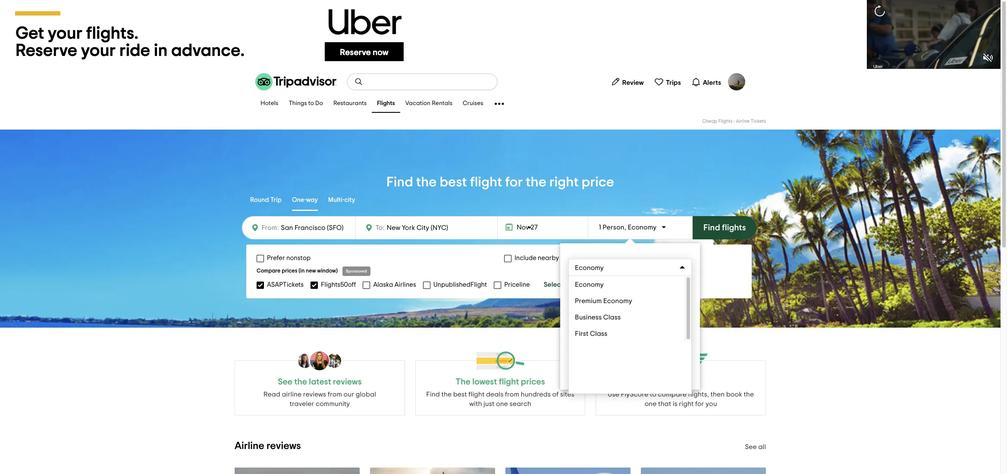 Task type: vqa. For each thing, say whether or not it's contained in the screenshot.
bottom in
no



Task type: describe. For each thing, give the bounding box(es) containing it.
0 for 0 seniors (65+)
[[569, 319, 573, 326]]

0 horizontal spatial right
[[549, 176, 579, 189]]

best for deals
[[453, 392, 467, 399]]

flight prices
[[499, 378, 545, 387]]

for you
[[695, 401, 717, 408]]

compare prices (in new window)
[[257, 269, 338, 274]]

priceline
[[504, 282, 530, 288]]

one-way link
[[292, 191, 318, 211]]

vacation
[[405, 101, 431, 107]]

find flights button
[[693, 217, 757, 240]]

tickets
[[751, 119, 766, 124]]

the lowest flight prices
[[456, 378, 545, 387]]

all for select all
[[565, 282, 572, 289]]

(in
[[299, 269, 305, 274]]

way
[[306, 197, 318, 203]]

hotels
[[261, 101, 278, 107]]

the for find the best flight for the right price
[[416, 176, 437, 189]]

,
[[624, 224, 626, 231]]

find for find the best flight for the right price
[[387, 176, 413, 189]]

asaptickets
[[267, 282, 304, 288]]

children
[[575, 337, 600, 344]]

city
[[344, 197, 355, 203]]

one
[[645, 401, 657, 408]]

for
[[505, 176, 523, 189]]

(0-
[[602, 337, 610, 344]]

things
[[289, 101, 307, 107]]

class for business class
[[603, 314, 621, 321]]

find flights
[[704, 224, 746, 232]]

select all
[[544, 282, 572, 289]]

airline reviews
[[235, 442, 301, 452]]

nearby
[[538, 255, 559, 262]]

review
[[622, 79, 644, 86]]

(18-
[[591, 301, 601, 308]]

sponsored
[[346, 270, 367, 274]]

adult
[[573, 301, 589, 308]]

prefer nonstop
[[267, 255, 311, 262]]

to inside "use flyscore to compare flights, then book the one that is right for you"
[[650, 392, 656, 399]]

vacation rentals link
[[400, 95, 458, 113]]

the for see the latest reviews
[[294, 378, 307, 387]]

reviews inside read airline reviews from our global traveler community
[[303, 392, 326, 399]]

first class
[[575, 331, 607, 338]]

see for see the latest reviews
[[278, 378, 292, 387]]

person
[[603, 224, 624, 231]]

flight for for
[[470, 176, 502, 189]]

1 horizontal spatial flights
[[718, 119, 733, 124]]

flyscore inside "use flyscore to compare flights, then book the one that is right for you"
[[621, 392, 648, 399]]

find the best flight deals from hundreds of sites with just one search
[[426, 392, 574, 408]]

prices
[[282, 269, 297, 274]]

airports
[[561, 255, 584, 262]]

cruises link
[[458, 95, 489, 113]]

see all link
[[745, 444, 766, 451]]

(65+)
[[598, 319, 614, 326]]

advertisement region
[[0, 0, 1001, 69]]

the for find the best flight deals from hundreds of sites with just one search
[[441, 392, 452, 399]]

one search
[[496, 401, 531, 408]]

0 vertical spatial flyscore
[[664, 378, 698, 387]]

book
[[726, 392, 742, 399]]

alaska airlines
[[373, 282, 416, 288]]

find for find flights
[[704, 224, 720, 232]]

restaurants link
[[328, 95, 372, 113]]

to:
[[375, 225, 385, 232]]

see all
[[745, 444, 766, 451]]

premium economy
[[575, 298, 632, 305]]

cruises
[[463, 101, 483, 107]]

To where? text field
[[385, 223, 464, 234]]

trips
[[666, 79, 681, 86]]

multi-
[[328, 197, 344, 203]]

alerts link
[[688, 73, 725, 91]]

nov 27
[[517, 224, 538, 231]]

flights50off
[[321, 282, 356, 288]]

airlines
[[395, 282, 416, 288]]

that
[[658, 401, 671, 408]]

cheap flights - airline tickets
[[702, 119, 766, 124]]

17)
[[610, 337, 618, 344]]

prefer
[[267, 255, 285, 262]]

read
[[263, 392, 280, 399]]

of
[[552, 392, 559, 399]]

find the best flight for the right price
[[387, 176, 614, 189]]

things to do
[[289, 101, 323, 107]]

lowest
[[472, 378, 497, 387]]

seniors
[[575, 319, 597, 326]]

our
[[344, 392, 354, 399]]

from inside read airline reviews from our global traveler community
[[328, 392, 342, 399]]

64)
[[601, 301, 611, 308]]

vacation rentals
[[405, 101, 453, 107]]

nonstop
[[286, 255, 311, 262]]

0 seniors (65+)
[[569, 319, 614, 326]]

trip
[[270, 197, 282, 203]]

the
[[456, 378, 471, 387]]

global
[[356, 392, 376, 399]]

window)
[[317, 269, 338, 274]]

flights
[[722, 224, 746, 232]]



Task type: locate. For each thing, give the bounding box(es) containing it.
1 vertical spatial class
[[590, 331, 607, 338]]

all
[[565, 282, 572, 289], [758, 444, 766, 451]]

0 horizontal spatial 1
[[569, 301, 571, 308]]

premium
[[575, 298, 602, 305]]

0 horizontal spatial find
[[387, 176, 413, 189]]

all for see all
[[758, 444, 766, 451]]

1 vertical spatial 1
[[569, 301, 571, 308]]

reviews
[[333, 378, 362, 387], [303, 392, 326, 399], [267, 442, 301, 452]]

price
[[582, 176, 614, 189]]

flyscore up compare
[[664, 378, 698, 387]]

0 vertical spatial find
[[387, 176, 413, 189]]

sites
[[560, 392, 574, 399]]

0 vertical spatial right
[[549, 176, 579, 189]]

round trip link
[[250, 191, 282, 211]]

0 horizontal spatial flyscore
[[621, 392, 648, 399]]

rentals
[[432, 101, 453, 107]]

1 horizontal spatial see
[[745, 444, 757, 451]]

0 vertical spatial best
[[440, 176, 467, 189]]

close
[[673, 374, 691, 381]]

1 vertical spatial right
[[679, 401, 694, 408]]

1 horizontal spatial 1
[[599, 224, 601, 231]]

hotels link
[[255, 95, 284, 113]]

0 vertical spatial reviews
[[333, 378, 362, 387]]

0 horizontal spatial to
[[308, 101, 314, 107]]

From where? text field
[[279, 222, 350, 234]]

economy
[[628, 224, 657, 231], [575, 265, 604, 272], [575, 265, 604, 272], [575, 282, 604, 289], [603, 298, 632, 305]]

0 children (0-17)
[[569, 337, 618, 344]]

right
[[549, 176, 579, 189], [679, 401, 694, 408]]

2 0 from the top
[[569, 337, 573, 344]]

1 vertical spatial find
[[704, 224, 720, 232]]

see the latest reviews
[[278, 378, 362, 387]]

flight left for
[[470, 176, 502, 189]]

1 for 1 person , economy
[[599, 224, 601, 231]]

flights left -
[[718, 119, 733, 124]]

see for see all
[[745, 444, 757, 451]]

from:
[[262, 225, 279, 232]]

to left do
[[308, 101, 314, 107]]

0 horizontal spatial see
[[278, 378, 292, 387]]

1 for 1 adult (18-64)
[[569, 301, 571, 308]]

restaurants
[[333, 101, 367, 107]]

2 vertical spatial reviews
[[267, 442, 301, 452]]

review link
[[607, 73, 647, 91]]

flyscore up one at the bottom
[[621, 392, 648, 399]]

one-
[[292, 197, 306, 203]]

class for first class
[[590, 331, 607, 338]]

alerts
[[703, 79, 721, 86]]

the
[[416, 176, 437, 189], [526, 176, 546, 189], [294, 378, 307, 387], [441, 392, 452, 399], [744, 392, 754, 399]]

from left the our
[[328, 392, 342, 399]]

1
[[599, 224, 601, 231], [569, 301, 571, 308]]

2 vertical spatial find
[[426, 392, 440, 399]]

airline reviews link
[[235, 442, 301, 452]]

search image
[[355, 78, 363, 86]]

unpublishedflight
[[433, 282, 487, 288]]

1 vertical spatial flights
[[718, 119, 733, 124]]

the inside "use flyscore to compare flights, then book the one that is right for you"
[[744, 392, 754, 399]]

class
[[603, 314, 621, 321], [590, 331, 607, 338]]

right left price
[[549, 176, 579, 189]]

1 adult (18-64)
[[569, 301, 611, 308]]

tripadvisor image
[[255, 73, 336, 91]]

0 vertical spatial see
[[278, 378, 292, 387]]

deals
[[486, 392, 504, 399]]

compare
[[257, 269, 281, 274]]

1 horizontal spatial airline
[[736, 119, 750, 124]]

business
[[575, 314, 602, 321]]

multi-city
[[328, 197, 355, 203]]

best
[[440, 176, 467, 189], [453, 392, 467, 399]]

to up one at the bottom
[[650, 392, 656, 399]]

from up one search
[[505, 392, 519, 399]]

1 vertical spatial airline
[[235, 442, 264, 452]]

round trip
[[250, 197, 282, 203]]

1 vertical spatial 0
[[569, 337, 573, 344]]

1 horizontal spatial flyscore
[[664, 378, 698, 387]]

to
[[308, 101, 314, 107], [650, 392, 656, 399]]

from inside find the best flight deals from hundreds of sites with just one search
[[505, 392, 519, 399]]

use
[[608, 392, 619, 399]]

alaska
[[373, 282, 393, 288]]

right right 'is'
[[679, 401, 694, 408]]

compare
[[658, 392, 687, 399]]

find inside find the best flight deals from hundreds of sites with just one search
[[426, 392, 440, 399]]

1 vertical spatial to
[[650, 392, 656, 399]]

0 vertical spatial airline
[[736, 119, 750, 124]]

1 vertical spatial all
[[758, 444, 766, 451]]

1 vertical spatial flight
[[469, 392, 485, 399]]

1 left person
[[599, 224, 601, 231]]

flight inside find the best flight deals from hundreds of sites with just one search
[[469, 392, 485, 399]]

1 vertical spatial flyscore
[[621, 392, 648, 399]]

flight up with
[[469, 392, 485, 399]]

flights
[[377, 101, 395, 107], [718, 119, 733, 124]]

then
[[711, 392, 725, 399]]

multi-city link
[[328, 191, 355, 211]]

0 horizontal spatial all
[[565, 282, 572, 289]]

first
[[575, 331, 589, 338]]

0 vertical spatial flights
[[377, 101, 395, 107]]

profile picture image
[[728, 73, 745, 91]]

right inside "use flyscore to compare flights, then book the one that is right for you"
[[679, 401, 694, 408]]

best for for
[[440, 176, 467, 189]]

include
[[515, 255, 536, 262]]

see
[[278, 378, 292, 387], [745, 444, 757, 451]]

2 horizontal spatial reviews
[[333, 378, 362, 387]]

hundreds
[[521, 392, 551, 399]]

the inside find the best flight deals from hundreds of sites with just one search
[[441, 392, 452, 399]]

1 vertical spatial reviews
[[303, 392, 326, 399]]

2 horizontal spatial find
[[704, 224, 720, 232]]

1 person , economy
[[599, 224, 657, 231]]

find inside button
[[704, 224, 720, 232]]

1 horizontal spatial from
[[505, 392, 519, 399]]

1 horizontal spatial reviews
[[303, 392, 326, 399]]

0 left seniors
[[569, 319, 573, 326]]

trips link
[[651, 73, 684, 91]]

flights link
[[372, 95, 400, 113]]

0 vertical spatial 0
[[569, 319, 573, 326]]

things to do link
[[284, 95, 328, 113]]

0 vertical spatial class
[[603, 314, 621, 321]]

0 vertical spatial 1
[[599, 224, 601, 231]]

business class
[[575, 314, 621, 321]]

0 vertical spatial flight
[[470, 176, 502, 189]]

flight for deals
[[469, 392, 485, 399]]

27
[[531, 224, 538, 231]]

0 horizontal spatial from
[[328, 392, 342, 399]]

0 for 0 children (0-17)
[[569, 337, 573, 344]]

class down "64)" at the right bottom
[[603, 314, 621, 321]]

0 horizontal spatial flights
[[377, 101, 395, 107]]

1 left the adult
[[569, 301, 571, 308]]

from
[[328, 392, 342, 399], [505, 392, 519, 399]]

1 vertical spatial see
[[745, 444, 757, 451]]

just
[[484, 401, 495, 408]]

0 left the first
[[569, 337, 573, 344]]

0 horizontal spatial reviews
[[267, 442, 301, 452]]

-
[[734, 119, 735, 124]]

1 vertical spatial best
[[453, 392, 467, 399]]

find for find the best flight deals from hundreds of sites with just one search
[[426, 392, 440, 399]]

flights,
[[688, 392, 709, 399]]

read airline reviews from our global traveler community
[[263, 392, 376, 408]]

use flyscore to compare flights, then book the one that is right for you
[[608, 392, 754, 408]]

traveler community
[[290, 401, 350, 408]]

1 horizontal spatial find
[[426, 392, 440, 399]]

0 vertical spatial to
[[308, 101, 314, 107]]

flights left vacation
[[377, 101, 395, 107]]

0 vertical spatial all
[[565, 282, 572, 289]]

0 horizontal spatial airline
[[235, 442, 264, 452]]

1 from from the left
[[328, 392, 342, 399]]

0
[[569, 319, 573, 326], [569, 337, 573, 344]]

1 horizontal spatial right
[[679, 401, 694, 408]]

2 from from the left
[[505, 392, 519, 399]]

one-way
[[292, 197, 318, 203]]

class down (65+)
[[590, 331, 607, 338]]

1 horizontal spatial all
[[758, 444, 766, 451]]

cheap
[[702, 119, 717, 124]]

1 horizontal spatial to
[[650, 392, 656, 399]]

None search field
[[348, 74, 497, 90]]

best inside find the best flight deals from hundreds of sites with just one search
[[453, 392, 467, 399]]

1 0 from the top
[[569, 319, 573, 326]]

find
[[387, 176, 413, 189], [704, 224, 720, 232], [426, 392, 440, 399]]



